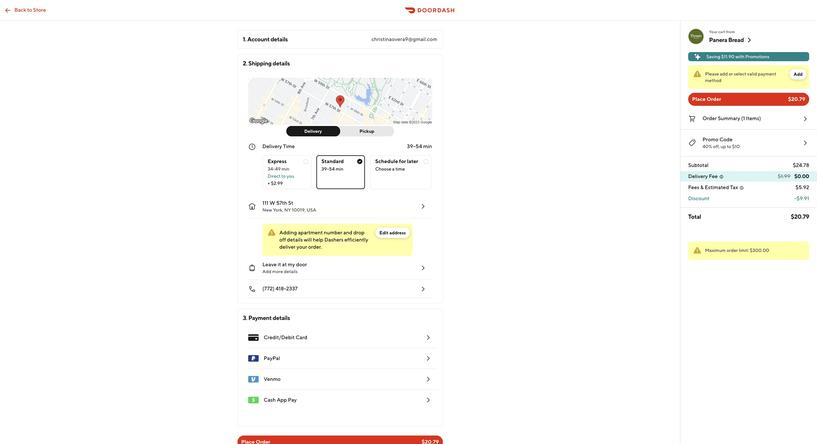 Task type: vqa. For each thing, say whether or not it's contained in the screenshot.
1. ACCOUNT DETAILS
yes



Task type: locate. For each thing, give the bounding box(es) containing it.
promo
[[703, 137, 719, 143]]

Pickup radio
[[336, 126, 394, 137]]

1 vertical spatial order
[[703, 115, 717, 122]]

choose a time
[[375, 167, 405, 172]]

1 horizontal spatial delivery
[[304, 129, 322, 134]]

details right 1. account
[[271, 36, 288, 43]]

fees & estimated
[[688, 185, 729, 191]]

39–54 down standard
[[321, 167, 335, 172]]

maximum order limit: $300.00 status
[[688, 242, 809, 260]]

1 vertical spatial 39–54
[[321, 167, 335, 172]]

to inside "34–49 min direct to you + $2.99"
[[281, 174, 286, 179]]

more
[[272, 269, 283, 275]]

40%
[[703, 144, 712, 149]]

0 vertical spatial to
[[27, 7, 32, 13]]

add new payment method image
[[424, 355, 432, 363]]

0 horizontal spatial 39–54 min
[[321, 167, 343, 172]]

order.
[[308, 244, 322, 251]]

bread
[[728, 37, 744, 43]]

39–54
[[407, 144, 422, 150], [321, 167, 335, 172]]

york,
[[273, 208, 283, 213]]

none radio containing schedule for later
[[370, 156, 431, 190]]

adding apartment number and drop off details will help dashers efficiently deliver your order. status
[[262, 224, 412, 256]]

0 horizontal spatial delivery
[[262, 144, 282, 150]]

$2.99
[[271, 181, 283, 186]]

None radio
[[370, 156, 431, 190]]

or
[[729, 71, 733, 77]]

3 add new payment method image from the top
[[424, 397, 432, 405]]

fees
[[688, 185, 699, 191]]

panera bread
[[709, 37, 744, 43]]

later
[[407, 159, 418, 165]]

2. shipping details
[[243, 60, 290, 67]]

0 vertical spatial add
[[794, 72, 803, 77]]

standard
[[321, 159, 344, 165]]

place order
[[692, 96, 721, 102]]

Delivery radio
[[286, 126, 340, 137]]

code
[[720, 137, 733, 143]]

edit address button
[[376, 228, 410, 238]]

edit
[[379, 231, 388, 236]]

show menu image
[[248, 333, 259, 343]]

min
[[423, 144, 432, 150], [282, 167, 289, 172], [336, 167, 343, 172]]

tax
[[730, 185, 738, 191]]

with
[[735, 54, 745, 59]]

0 horizontal spatial 39–54
[[321, 167, 335, 172]]

estimated
[[705, 185, 729, 191]]

to right back
[[27, 7, 32, 13]]

1 horizontal spatial add
[[794, 72, 803, 77]]

0 vertical spatial add new payment method image
[[424, 334, 432, 342]]

-
[[794, 196, 797, 202]]

1 horizontal spatial 39–54
[[407, 144, 422, 150]]

status containing please add or select valid payment method
[[688, 65, 809, 89]]

schedule for later
[[375, 159, 418, 165]]

details down adding
[[287, 237, 303, 243]]

option group
[[262, 150, 432, 190]]

st
[[288, 200, 293, 206]]

2 vertical spatial to
[[281, 174, 286, 179]]

time
[[396, 167, 405, 172]]

door
[[296, 262, 307, 268]]

saving
[[707, 54, 720, 59]]

add down leave
[[262, 269, 271, 275]]

christinaovera9@gmail.com
[[372, 36, 437, 42]]

1 vertical spatial 39–54 min
[[321, 167, 343, 172]]

your
[[709, 29, 718, 34]]

status
[[688, 65, 809, 89]]

2337
[[286, 286, 298, 292]]

1 add new payment method image from the top
[[424, 334, 432, 342]]

1 vertical spatial to
[[727, 144, 731, 149]]

2. shipping
[[243, 60, 272, 67]]

0 horizontal spatial min
[[282, 167, 289, 172]]

1 horizontal spatial 39–54 min
[[407, 144, 432, 150]]

delivery
[[304, 129, 322, 134], [262, 144, 282, 150], [688, 174, 708, 180]]

39–54 min
[[407, 144, 432, 150], [321, 167, 343, 172]]

to right up
[[727, 144, 731, 149]]

delivery or pickup selector option group
[[286, 126, 394, 137]]

0 horizontal spatial to
[[27, 7, 32, 13]]

menu
[[243, 328, 437, 411]]

details up credit/debit
[[273, 315, 290, 322]]

39–54 min down standard
[[321, 167, 343, 172]]

1 vertical spatial add
[[262, 269, 271, 275]]

leave it at my door add more details
[[262, 262, 307, 275]]

2 horizontal spatial delivery
[[688, 174, 708, 180]]

promo code 40% off, up to $10
[[703, 137, 740, 149]]

cart
[[718, 29, 726, 34]]

method
[[705, 78, 722, 83]]

$20.79 down add button
[[788, 96, 805, 102]]

0 vertical spatial $20.79
[[788, 96, 805, 102]]

details right 2. shipping
[[273, 60, 290, 67]]

order right place
[[707, 96, 721, 102]]

up
[[721, 144, 726, 149]]

menu containing credit/debit card
[[243, 328, 437, 411]]

3. payment
[[243, 315, 272, 322]]

39–54 up 'later'
[[407, 144, 422, 150]]

add right payment
[[794, 72, 803, 77]]

leave
[[262, 262, 277, 268]]

order
[[727, 248, 738, 253]]

2 vertical spatial add new payment method image
[[424, 397, 432, 405]]

choose
[[375, 167, 391, 172]]

order left summary
[[703, 115, 717, 122]]

39–54 min up 'later'
[[407, 144, 432, 150]]

subtotal
[[688, 162, 709, 169]]

new
[[262, 208, 272, 213]]

saving $11.90 with promotions
[[707, 54, 770, 59]]

to left "you"
[[281, 174, 286, 179]]

back to store link
[[0, 4, 50, 17]]

0 horizontal spatial add
[[262, 269, 271, 275]]

&
[[700, 185, 704, 191]]

details
[[271, 36, 288, 43], [273, 60, 290, 67], [287, 237, 303, 243], [284, 269, 298, 275], [273, 315, 290, 322]]

$20.79 down '-$9.91'
[[791, 214, 809, 221]]

details down my
[[284, 269, 298, 275]]

your cart from
[[709, 29, 735, 34]]

details inside the adding apartment number and drop off details will help dashers efficiently deliver your order.
[[287, 237, 303, 243]]

off,
[[713, 144, 720, 149]]

order
[[707, 96, 721, 102], [703, 115, 717, 122]]

0 vertical spatial 39–54 min
[[407, 144, 432, 150]]

panera bread link
[[709, 36, 753, 44]]

add new payment method image
[[424, 334, 432, 342], [424, 376, 432, 384], [424, 397, 432, 405]]

your
[[297, 244, 307, 251]]

add
[[720, 71, 728, 77]]

1 vertical spatial add new payment method image
[[424, 376, 432, 384]]

1 horizontal spatial to
[[281, 174, 286, 179]]

back to store
[[14, 7, 46, 13]]

pickup
[[360, 129, 374, 134]]

order summary (1 items) button
[[688, 114, 809, 124]]

1 vertical spatial delivery
[[262, 144, 282, 150]]

2 horizontal spatial to
[[727, 144, 731, 149]]

add
[[794, 72, 803, 77], [262, 269, 271, 275]]

418-
[[276, 286, 286, 292]]

0 vertical spatial delivery
[[304, 129, 322, 134]]

None radio
[[262, 156, 311, 190], [316, 156, 365, 190], [262, 156, 311, 190], [316, 156, 365, 190]]

select
[[734, 71, 746, 77]]

delivery inside option
[[304, 129, 322, 134]]

w
[[269, 200, 275, 206]]

it
[[278, 262, 281, 268]]



Task type: describe. For each thing, give the bounding box(es) containing it.
1 vertical spatial $20.79
[[791, 214, 809, 221]]

add inside leave it at my door add more details
[[262, 269, 271, 275]]

you
[[287, 174, 294, 179]]

57th
[[276, 200, 287, 206]]

saving $11.90 with promotions button
[[688, 52, 809, 61]]

drop
[[353, 230, 365, 236]]

34–49
[[268, 167, 281, 172]]

store
[[33, 7, 46, 13]]

3. payment details
[[243, 315, 290, 322]]

add new payment method image for card
[[424, 334, 432, 342]]

details inside leave it at my door add more details
[[284, 269, 298, 275]]

cash
[[264, 398, 276, 404]]

time
[[283, 144, 295, 150]]

credit/debit card
[[264, 335, 307, 341]]

apartment
[[298, 230, 323, 236]]

min inside "34–49 min direct to you + $2.99"
[[282, 167, 289, 172]]

(772)
[[262, 286, 275, 292]]

-$9.91
[[794, 196, 809, 202]]

0 vertical spatial 39–54
[[407, 144, 422, 150]]

help
[[313, 237, 323, 243]]

place
[[692, 96, 706, 102]]

limit:
[[739, 248, 749, 253]]

maximum
[[705, 248, 726, 253]]

$10
[[732, 144, 740, 149]]

card
[[296, 335, 307, 341]]

deliver
[[279, 244, 296, 251]]

adding
[[279, 230, 297, 236]]

total
[[688, 214, 701, 221]]

off
[[279, 237, 286, 243]]

0 vertical spatial order
[[707, 96, 721, 102]]

please add or select valid payment method
[[705, 71, 776, 83]]

$1.99
[[778, 174, 791, 180]]

and
[[343, 230, 352, 236]]

(772) 418-2337 button
[[243, 281, 432, 299]]

+
[[268, 181, 270, 186]]

dashers
[[324, 237, 343, 243]]

maximum order limit: $300.00
[[705, 248, 769, 253]]

number
[[324, 230, 342, 236]]

34–49 min direct to you + $2.99
[[268, 167, 294, 186]]

add button
[[790, 69, 807, 80]]

add new payment method image for app
[[424, 397, 432, 405]]

discount
[[688, 196, 710, 202]]

direct
[[268, 174, 281, 179]]

payment
[[758, 71, 776, 77]]

efficiently
[[344, 237, 368, 243]]

for
[[399, 159, 406, 165]]

my
[[288, 262, 295, 268]]

order inside button
[[703, 115, 717, 122]]

2 horizontal spatial min
[[423, 144, 432, 150]]

cash app pay
[[264, 398, 297, 404]]

from
[[726, 29, 735, 34]]

39–54 min inside option group
[[321, 167, 343, 172]]

edit address
[[379, 231, 406, 236]]

app
[[277, 398, 287, 404]]

order summary (1 items)
[[703, 115, 761, 122]]

$0.00
[[794, 174, 809, 180]]

pay
[[288, 398, 297, 404]]

$24.78
[[793, 162, 809, 169]]

add inside button
[[794, 72, 803, 77]]

details for 3. payment details
[[273, 315, 290, 322]]

1. account details
[[243, 36, 288, 43]]

2 add new payment method image from the top
[[424, 376, 432, 384]]

promotions
[[745, 54, 770, 59]]

usa
[[307, 208, 316, 213]]

will
[[304, 237, 312, 243]]

details for 2. shipping details
[[273, 60, 290, 67]]

111 w 57th st new york,  ny 10019,  usa
[[262, 200, 316, 213]]

credit/debit
[[264, 335, 295, 341]]

to inside promo code 40% off, up to $10
[[727, 144, 731, 149]]

schedule
[[375, 159, 398, 165]]

delivery time
[[262, 144, 295, 150]]

10019,
[[292, 208, 306, 213]]

summary
[[718, 115, 740, 122]]

back
[[14, 7, 26, 13]]

option group containing express
[[262, 150, 432, 190]]

adding apartment number and drop off details will help dashers efficiently deliver your order.
[[279, 230, 368, 251]]

none radio inside option group
[[370, 156, 431, 190]]

ny
[[284, 208, 291, 213]]

details for 1. account details
[[271, 36, 288, 43]]

items)
[[746, 115, 761, 122]]

panera
[[709, 37, 727, 43]]

express
[[268, 159, 287, 165]]

please
[[705, 71, 719, 77]]

at
[[282, 262, 287, 268]]

$11.90
[[721, 54, 735, 59]]

(1
[[741, 115, 745, 122]]

1 horizontal spatial min
[[336, 167, 343, 172]]

39–54 inside option group
[[321, 167, 335, 172]]

2 vertical spatial delivery
[[688, 174, 708, 180]]



